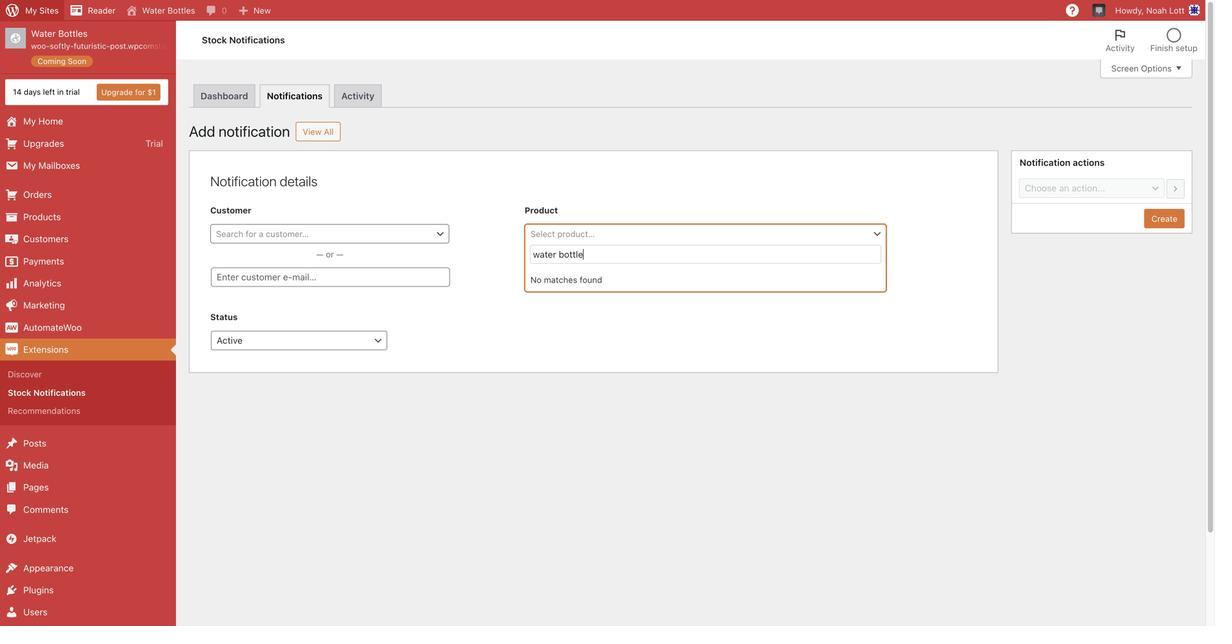 Task type: describe. For each thing, give the bounding box(es) containing it.
finish setup button
[[1143, 21, 1206, 60]]

Search for a customer… text field
[[211, 225, 449, 243]]

for for search
[[246, 229, 257, 239]]

found
[[580, 275, 602, 285]]

upgrades
[[23, 138, 64, 149]]

0 link
[[200, 0, 232, 21]]

0 vertical spatial stock
[[202, 35, 227, 45]]

pages link
[[0, 477, 176, 499]]

no matches found alert
[[525, 269, 886, 292]]

Enter customer e-mail… text field
[[211, 268, 450, 287]]

activity link
[[334, 84, 382, 107]]

notifications inside 'link'
[[33, 388, 86, 398]]

notifications link
[[260, 84, 330, 108]]

customer
[[210, 206, 251, 215]]

post.wpcomstaging.com
[[110, 42, 199, 51]]

water for water bottles
[[142, 6, 165, 15]]

product
[[525, 206, 558, 215]]

users
[[23, 607, 48, 618]]

screen
[[1112, 63, 1139, 73]]

matches
[[544, 275, 577, 285]]

softly-
[[50, 42, 74, 51]]

activity button
[[1098, 21, 1143, 60]]

mailboxes
[[38, 160, 80, 171]]

dashboard link
[[194, 84, 255, 107]]

analytics
[[23, 278, 61, 289]]

view all
[[303, 127, 334, 137]]

comments link
[[0, 499, 176, 521]]

soon
[[68, 57, 86, 66]]

sites
[[39, 6, 59, 15]]

products link
[[0, 206, 176, 228]]

bottles for water bottles woo-softly-futuristic-post.wpcomstaging.com coming soon
[[58, 28, 88, 39]]

my home
[[23, 116, 63, 127]]

water bottles link
[[121, 0, 200, 21]]

notification
[[219, 123, 290, 140]]

marketing
[[23, 300, 65, 311]]

toolbar navigation
[[0, 0, 1206, 23]]

water bottles
[[142, 6, 195, 15]]

no matches found
[[531, 275, 602, 285]]

add
[[189, 123, 215, 140]]

media
[[23, 460, 49, 471]]

customers link
[[0, 228, 176, 250]]

0 horizontal spatial activity
[[341, 91, 375, 101]]

stock notifications link
[[0, 384, 176, 402]]

notification for notification details
[[210, 173, 277, 189]]

actions
[[1073, 157, 1105, 168]]

recommendations link
[[0, 402, 176, 420]]

finish
[[1151, 43, 1174, 53]]

options
[[1141, 63, 1172, 73]]

bottles for water bottles
[[168, 6, 195, 15]]

view
[[303, 127, 322, 137]]

my home link
[[0, 110, 176, 133]]

posts link
[[0, 433, 176, 455]]

upgrade for $1
[[101, 88, 156, 97]]

trial
[[66, 87, 80, 97]]

my mailboxes link
[[0, 155, 176, 177]]

pages
[[23, 482, 49, 493]]

in
[[57, 87, 64, 97]]

my mailboxes
[[23, 160, 80, 171]]

recommendations
[[8, 406, 80, 416]]

details
[[280, 173, 318, 189]]

14 days left in trial
[[13, 87, 80, 97]]

stock notifications inside 'link'
[[8, 388, 86, 398]]

setup
[[1176, 43, 1198, 53]]

payments
[[23, 256, 64, 266]]

screen options button
[[1101, 59, 1193, 78]]

coming
[[38, 57, 66, 66]]

home
[[38, 116, 63, 127]]

reader link
[[64, 0, 121, 21]]

14
[[13, 87, 22, 97]]

orders
[[23, 189, 52, 200]]

automatewoo link
[[0, 317, 176, 339]]

water for water bottles woo-softly-futuristic-post.wpcomstaging.com coming soon
[[31, 28, 56, 39]]

new
[[254, 6, 271, 15]]

jetpack link
[[0, 528, 176, 550]]

marketing link
[[0, 295, 176, 317]]



Task type: vqa. For each thing, say whether or not it's contained in the screenshot.
Add New in the left of the page
no



Task type: locate. For each thing, give the bounding box(es) containing it.
discover
[[8, 370, 42, 379]]

add notification
[[189, 123, 290, 140]]

plugins
[[23, 585, 54, 596]]

posts
[[23, 438, 46, 449]]

water up post.wpcomstaging.com
[[142, 6, 165, 15]]

select product…
[[531, 229, 595, 239]]

1 vertical spatial water
[[31, 28, 56, 39]]

Select product… text field
[[525, 225, 886, 243]]

water up woo-
[[31, 28, 56, 39]]

for inside text field
[[246, 229, 257, 239]]

bottles
[[168, 6, 195, 15], [58, 28, 88, 39]]

howdy,
[[1116, 6, 1144, 15]]

noah
[[1147, 6, 1167, 15]]

trial
[[146, 138, 163, 149]]

$1
[[147, 88, 156, 97]]

0 horizontal spatial notification
[[210, 173, 277, 189]]

0 vertical spatial notification
[[1020, 157, 1071, 168]]

stock notifications down new link at top left
[[202, 35, 285, 45]]

futuristic-
[[74, 42, 110, 51]]

notification for notification actions
[[1020, 157, 1071, 168]]

0
[[222, 6, 227, 15]]

bottles left 0 link
[[168, 6, 195, 15]]

bottles up softly-
[[58, 28, 88, 39]]

2 vertical spatial notifications
[[33, 388, 86, 398]]

stock down 0 link
[[202, 35, 227, 45]]

media link
[[0, 455, 176, 477]]

1 vertical spatial my
[[23, 116, 36, 127]]

1 vertical spatial stock
[[8, 388, 31, 398]]

notification up customer
[[210, 173, 277, 189]]

comments
[[23, 504, 69, 515]]

for inside button
[[135, 88, 145, 97]]

create
[[1152, 214, 1178, 224]]

my
[[25, 6, 37, 15], [23, 116, 36, 127], [23, 160, 36, 171]]

notification left actions
[[1020, 157, 1071, 168]]

notifications up view
[[267, 91, 323, 101]]

water inside the water bottles woo-softly-futuristic-post.wpcomstaging.com coming soon
[[31, 28, 56, 39]]

water
[[142, 6, 165, 15], [31, 28, 56, 39]]

view all link
[[296, 122, 341, 141]]

upgrade for $1 button
[[97, 84, 160, 101]]

my sites
[[25, 6, 59, 15]]

stock notifications up recommendations
[[8, 388, 86, 398]]

appearance link
[[0, 557, 176, 580]]

my left home
[[23, 116, 36, 127]]

customer…
[[266, 229, 309, 239]]

for left a
[[246, 229, 257, 239]]

0 vertical spatial my
[[25, 6, 37, 15]]

1 vertical spatial notifications
[[267, 91, 323, 101]]

0 vertical spatial for
[[135, 88, 145, 97]]

howdy, noah lott
[[1116, 6, 1185, 15]]

0 vertical spatial notifications
[[229, 35, 285, 45]]

2 vertical spatial my
[[23, 160, 36, 171]]

0 horizontal spatial water
[[31, 28, 56, 39]]

dashboard
[[201, 91, 248, 101]]

0 horizontal spatial bottles
[[58, 28, 88, 39]]

customers
[[23, 234, 69, 244]]

stock notifications
[[202, 35, 285, 45], [8, 388, 86, 398]]

main menu navigation
[[0, 21, 199, 626]]

1 vertical spatial bottles
[[58, 28, 88, 39]]

0 vertical spatial activity
[[1106, 43, 1135, 53]]

notifications up recommendations
[[33, 388, 86, 398]]

automatewoo
[[23, 322, 82, 333]]

users link
[[0, 602, 176, 624]]

Search for a customer… field
[[210, 224, 450, 244]]

1 horizontal spatial bottles
[[168, 6, 195, 15]]

0 vertical spatial water
[[142, 6, 165, 15]]

a
[[259, 229, 264, 239]]

create button
[[1145, 209, 1185, 228]]

products
[[23, 212, 61, 222]]

0 horizontal spatial stock notifications
[[8, 388, 86, 398]]

0 vertical spatial stock notifications
[[202, 35, 285, 45]]

stock
[[202, 35, 227, 45], [8, 388, 31, 398]]

bottles inside "toolbar" navigation
[[168, 6, 195, 15]]

my down upgrades
[[23, 160, 36, 171]]

notification
[[1020, 157, 1071, 168], [210, 173, 277, 189]]

1 vertical spatial stock notifications
[[8, 388, 86, 398]]

activity inside button
[[1106, 43, 1135, 53]]

stock down discover
[[8, 388, 31, 398]]

water inside water bottles link
[[142, 6, 165, 15]]

1 horizontal spatial stock
[[202, 35, 227, 45]]

screen options
[[1112, 63, 1172, 73]]

my left sites
[[25, 6, 37, 15]]

1 vertical spatial for
[[246, 229, 257, 239]]

Select product… field
[[525, 224, 887, 244]]

1 horizontal spatial for
[[246, 229, 257, 239]]

1 vertical spatial activity
[[341, 91, 375, 101]]

water bottles woo-softly-futuristic-post.wpcomstaging.com coming soon
[[31, 28, 199, 66]]

0 horizontal spatial for
[[135, 88, 145, 97]]

1 horizontal spatial water
[[142, 6, 165, 15]]

0 vertical spatial bottles
[[168, 6, 195, 15]]

for for upgrade
[[135, 88, 145, 97]]

appearance
[[23, 563, 74, 574]]

1 horizontal spatial activity
[[1106, 43, 1135, 53]]

activity
[[1106, 43, 1135, 53], [341, 91, 375, 101]]

select
[[531, 229, 555, 239]]

jetpack
[[23, 534, 56, 544]]

my for my mailboxes
[[23, 160, 36, 171]]

woo-
[[31, 42, 50, 51]]

discover link
[[0, 365, 176, 384]]

notifications
[[229, 35, 285, 45], [267, 91, 323, 101], [33, 388, 86, 398]]

bottles inside the water bottles woo-softly-futuristic-post.wpcomstaging.com coming soon
[[58, 28, 88, 39]]

tab list
[[1098, 21, 1206, 60]]

my inside "toolbar" navigation
[[25, 6, 37, 15]]

my for my sites
[[25, 6, 37, 15]]

product…
[[558, 229, 595, 239]]

extensions link
[[0, 339, 176, 361]]

notifications down new link at top left
[[229, 35, 285, 45]]

finish setup
[[1151, 43, 1198, 53]]

all
[[324, 127, 334, 137]]

notification details
[[210, 173, 318, 189]]

— or —
[[316, 250, 344, 259]]

payments link
[[0, 250, 176, 272]]

1 horizontal spatial notification
[[1020, 157, 1071, 168]]

orders link
[[0, 184, 176, 206]]

stock inside stock notifications 'link'
[[8, 388, 31, 398]]

my for my home
[[23, 116, 36, 127]]

analytics link
[[0, 272, 176, 295]]

notification image
[[1094, 5, 1105, 15]]

new link
[[232, 0, 276, 21]]

left
[[43, 87, 55, 97]]

lott
[[1169, 6, 1185, 15]]

extensions
[[23, 344, 69, 355]]

1 horizontal spatial stock notifications
[[202, 35, 285, 45]]

for
[[135, 88, 145, 97], [246, 229, 257, 239]]

days
[[24, 87, 41, 97]]

1 vertical spatial notification
[[210, 173, 277, 189]]

upgrade
[[101, 88, 133, 97]]

tab list containing activity
[[1098, 21, 1206, 60]]

my sites link
[[0, 0, 64, 21]]

for left $1
[[135, 88, 145, 97]]

no
[[531, 275, 542, 285]]

None search field
[[530, 245, 882, 264]]

0 horizontal spatial stock
[[8, 388, 31, 398]]

search for a customer…
[[216, 229, 309, 239]]



